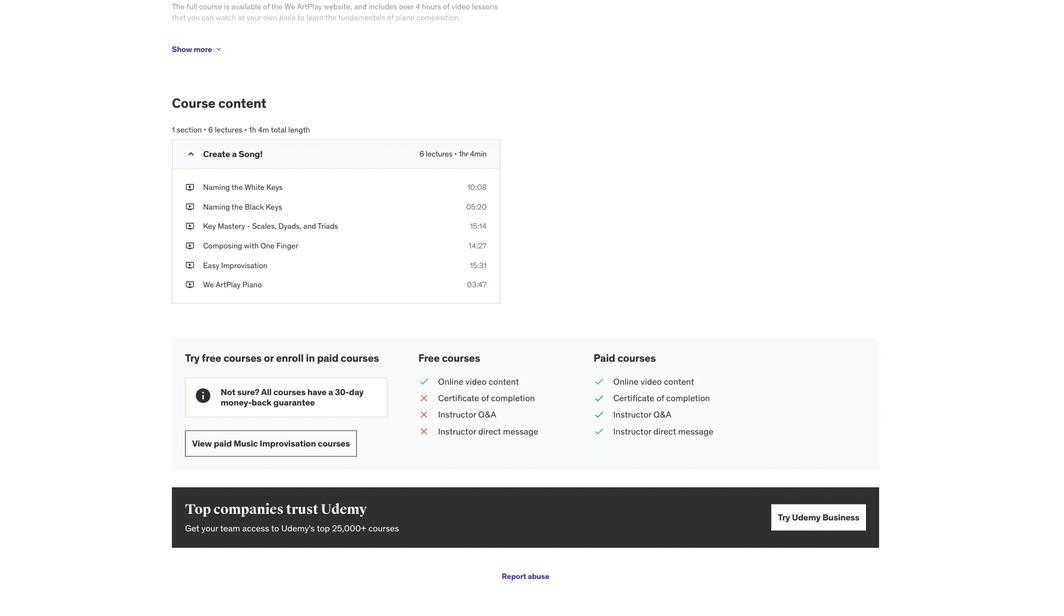 Task type: vqa. For each thing, say whether or not it's contained in the screenshot.
course,
no



Task type: describe. For each thing, give the bounding box(es) containing it.
naming the black keys
[[203, 202, 282, 212]]

you
[[188, 12, 200, 22]]

can
[[202, 12, 214, 22]]

we artplay piano
[[203, 280, 262, 290]]

1 vertical spatial artplay
[[216, 280, 241, 290]]

back
[[252, 397, 272, 408]]

video inside the full course is available of the we artplay website, and includes over 4 hours of video lessons that you can watch at your own pace to learn the fundamentals of piano composition.
[[452, 2, 470, 11]]

the left black
[[232, 202, 243, 212]]

message for paid courses
[[679, 426, 714, 437]]

6 lectures • 1hr 4min
[[420, 149, 487, 159]]

free courses
[[419, 352, 481, 365]]

instructor direct message for free courses
[[438, 426, 539, 437]]

-
[[247, 221, 250, 231]]

try for try free courses or enroll in paid courses
[[185, 352, 200, 365]]

own
[[263, 12, 278, 22]]

xsmall image for easy improvisation
[[186, 260, 194, 271]]

over
[[399, 2, 414, 11]]

view paid music improvisation courses
[[192, 438, 350, 449]]

section
[[177, 125, 202, 134]]

course content
[[172, 95, 267, 111]]

business
[[823, 512, 860, 524]]

the
[[172, 2, 185, 11]]

25,000+
[[332, 523, 367, 535]]

xsmall image inside the show more button
[[214, 45, 223, 54]]

top
[[317, 523, 330, 535]]

1h 4m
[[249, 125, 269, 134]]

a inside not sure? all courses have a 30-day money-back guarantee
[[329, 387, 333, 398]]

show
[[172, 44, 192, 54]]

03:47
[[467, 280, 487, 290]]

15:14
[[470, 221, 487, 231]]

15:31
[[470, 260, 487, 270]]

at
[[238, 12, 245, 22]]

piano
[[243, 280, 262, 290]]

xsmall image for composing with one finger
[[186, 241, 194, 251]]

composing
[[203, 241, 242, 251]]

view
[[192, 438, 212, 449]]

pace
[[279, 12, 296, 22]]

artplay inside the full course is available of the we artplay website, and includes over 4 hours of video lessons that you can watch at your own pace to learn the fundamentals of piano composition.
[[297, 2, 322, 11]]

create a song!
[[203, 148, 263, 159]]

scales,
[[252, 221, 277, 231]]

1
[[172, 125, 175, 134]]

finger
[[277, 241, 299, 251]]

paid courses
[[594, 352, 656, 365]]

courses up day on the bottom of the page
[[341, 352, 379, 365]]

access
[[242, 523, 269, 535]]

0 horizontal spatial and
[[304, 221, 316, 231]]

available
[[232, 2, 261, 11]]

the full course is available of the we artplay website, and includes over 4 hours of video lessons that you can watch at your own pace to learn the fundamentals of piano composition.
[[172, 2, 498, 22]]

video for paid courses
[[641, 376, 662, 387]]

0 horizontal spatial content
[[218, 95, 267, 111]]

q&a for paid courses
[[654, 409, 672, 421]]

easy
[[203, 260, 219, 270]]

view paid music improvisation courses link
[[185, 431, 357, 457]]

1 section • 6 lectures • 1h 4m total length
[[172, 125, 310, 134]]

your inside top companies trust udemy get your team access to udemy's top 25,000+ courses
[[202, 523, 218, 535]]

money-
[[221, 397, 252, 408]]

watch
[[216, 12, 236, 22]]

more
[[194, 44, 212, 54]]

05:20
[[466, 202, 487, 212]]

top
[[185, 501, 211, 518]]

that
[[172, 12, 186, 22]]

your inside the full course is available of the we artplay website, and includes over 4 hours of video lessons that you can watch at your own pace to learn the fundamentals of piano composition.
[[247, 12, 262, 22]]

video for free courses
[[466, 376, 487, 387]]

try udemy business link
[[772, 505, 867, 531]]

xsmall image for we
[[186, 280, 194, 290]]

report
[[502, 572, 527, 582]]

online video content for paid courses
[[614, 376, 695, 387]]

free
[[419, 352, 440, 365]]

guarantee
[[274, 397, 315, 408]]

piano
[[396, 12, 415, 22]]

try free courses or enroll in paid courses
[[185, 352, 379, 365]]

learn
[[307, 12, 324, 22]]

get
[[185, 523, 199, 535]]

courses right paid
[[618, 352, 656, 365]]

1 horizontal spatial •
[[244, 125, 247, 134]]

instructor q&a for paid courses
[[614, 409, 672, 421]]

sure?
[[237, 387, 260, 398]]

courses down 30-
[[318, 438, 350, 449]]

content for paid courses
[[664, 376, 695, 387]]

music
[[234, 438, 258, 449]]

try udemy business
[[779, 512, 860, 524]]

xsmall image for naming the white keys
[[186, 182, 194, 193]]

total
[[271, 125, 287, 134]]

with
[[244, 241, 259, 251]]

course
[[172, 95, 216, 111]]

4
[[416, 2, 420, 11]]

1 vertical spatial paid
[[214, 438, 232, 449]]

certificate for free
[[438, 393, 480, 404]]

composing with one finger
[[203, 241, 299, 251]]

free
[[202, 352, 221, 365]]

or
[[264, 352, 274, 365]]

0 horizontal spatial lectures
[[215, 125, 243, 134]]

to inside top companies trust udemy get your team access to udemy's top 25,000+ courses
[[271, 523, 279, 535]]

14:27
[[469, 241, 487, 251]]

black
[[245, 202, 264, 212]]

key mastery - scales, dyads, and triads
[[203, 221, 338, 231]]

instructor q&a for free courses
[[438, 409, 497, 421]]

udemy inside top companies trust udemy get your team access to udemy's top 25,000+ courses
[[321, 501, 367, 518]]

0 horizontal spatial a
[[232, 148, 237, 159]]



Task type: locate. For each thing, give the bounding box(es) containing it.
keys for naming the white keys
[[267, 182, 283, 192]]

report abuse
[[502, 572, 550, 582]]

0 horizontal spatial to
[[271, 523, 279, 535]]

0 horizontal spatial 6
[[209, 125, 213, 134]]

6 left 1hr
[[420, 149, 424, 159]]

0 vertical spatial improvisation
[[221, 260, 268, 270]]

paid right view on the bottom of page
[[214, 438, 232, 449]]

naming the white keys
[[203, 182, 283, 192]]

of
[[263, 2, 270, 11], [443, 2, 450, 11], [387, 12, 394, 22], [482, 393, 489, 404], [657, 393, 665, 404]]

content
[[218, 95, 267, 111], [489, 376, 519, 387], [664, 376, 695, 387]]

0 horizontal spatial paid
[[214, 438, 232, 449]]

keys
[[267, 182, 283, 192], [266, 202, 282, 212]]

udemy's
[[281, 523, 315, 535]]

the up own
[[272, 2, 283, 11]]

1 horizontal spatial and
[[354, 2, 367, 11]]

1 instructor q&a from the left
[[438, 409, 497, 421]]

1 horizontal spatial online
[[614, 376, 639, 387]]

naming up naming the black keys
[[203, 182, 230, 192]]

lectures up create a song!
[[215, 125, 243, 134]]

0 horizontal spatial message
[[503, 426, 539, 437]]

2 online video content from the left
[[614, 376, 695, 387]]

1 horizontal spatial your
[[247, 12, 262, 22]]

1 vertical spatial we
[[203, 280, 214, 290]]

the down website,
[[325, 12, 337, 22]]

1 vertical spatial naming
[[203, 202, 230, 212]]

and
[[354, 2, 367, 11], [304, 221, 316, 231]]

courses inside top companies trust udemy get your team access to udemy's top 25,000+ courses
[[369, 523, 399, 535]]

content for free courses
[[489, 376, 519, 387]]

courses right all
[[274, 387, 306, 398]]

courses right 25,000+
[[369, 523, 399, 535]]

2 vertical spatial xsmall image
[[186, 260, 194, 271]]

1 horizontal spatial udemy
[[793, 512, 821, 524]]

lectures
[[215, 125, 243, 134], [426, 149, 453, 159]]

online for paid
[[614, 376, 639, 387]]

6
[[209, 125, 213, 134], [420, 149, 424, 159]]

certificate for paid
[[614, 393, 655, 404]]

0 vertical spatial your
[[247, 12, 262, 22]]

naming for naming the white keys
[[203, 182, 230, 192]]

1 vertical spatial keys
[[266, 202, 282, 212]]

to right access
[[271, 523, 279, 535]]

instructor
[[438, 409, 476, 421], [614, 409, 652, 421], [438, 426, 476, 437], [614, 426, 652, 437]]

we inside the full course is available of the we artplay website, and includes over 4 hours of video lessons that you can watch at your own pace to learn the fundamentals of piano composition.
[[285, 2, 296, 11]]

fundamentals
[[339, 12, 386, 22]]

video
[[452, 2, 470, 11], [466, 376, 487, 387], [641, 376, 662, 387]]

2 q&a from the left
[[654, 409, 672, 421]]

udemy left business in the right bottom of the page
[[793, 512, 821, 524]]

0 horizontal spatial online video content
[[438, 376, 519, 387]]

1 completion from the left
[[491, 393, 535, 404]]

1 online video content from the left
[[438, 376, 519, 387]]

0 vertical spatial keys
[[267, 182, 283, 192]]

companies
[[214, 501, 284, 518]]

completion for free courses
[[491, 393, 535, 404]]

0 vertical spatial to
[[298, 12, 305, 22]]

0 horizontal spatial •
[[204, 125, 207, 134]]

small image
[[186, 149, 197, 160], [419, 392, 430, 405], [419, 409, 430, 421], [419, 426, 430, 438]]

improvisation down 'composing with one finger'
[[221, 260, 268, 270]]

online video content for free courses
[[438, 376, 519, 387]]

song!
[[239, 148, 263, 159]]

xsmall image left we artplay piano
[[186, 280, 194, 290]]

0 horizontal spatial your
[[202, 523, 218, 535]]

mastery
[[218, 221, 245, 231]]

xsmall image for naming
[[186, 202, 194, 212]]

xsmall image left composing
[[186, 241, 194, 251]]

online video content
[[438, 376, 519, 387], [614, 376, 695, 387]]

direct for paid courses
[[654, 426, 677, 437]]

3 xsmall image from the top
[[186, 260, 194, 271]]

1 horizontal spatial paid
[[317, 352, 339, 365]]

1 online from the left
[[438, 376, 464, 387]]

1 horizontal spatial message
[[679, 426, 714, 437]]

trust
[[286, 501, 319, 518]]

xsmall image for key
[[186, 221, 194, 232]]

keys right white
[[267, 182, 283, 192]]

1 horizontal spatial artplay
[[297, 2, 322, 11]]

0 vertical spatial try
[[185, 352, 200, 365]]

online
[[438, 376, 464, 387], [614, 376, 639, 387]]

to inside the full course is available of the we artplay website, and includes over 4 hours of video lessons that you can watch at your own pace to learn the fundamentals of piano composition.
[[298, 12, 305, 22]]

certificate down 'free courses'
[[438, 393, 480, 404]]

top companies trust udemy get your team access to udemy's top 25,000+ courses
[[185, 501, 399, 535]]

one
[[261, 241, 275, 251]]

artplay down easy improvisation
[[216, 280, 241, 290]]

2 online from the left
[[614, 376, 639, 387]]

0 horizontal spatial certificate of completion
[[438, 393, 535, 404]]

triads
[[318, 221, 338, 231]]

• for 1
[[204, 125, 207, 134]]

instructor direct message
[[438, 426, 539, 437], [614, 426, 714, 437]]

2 naming from the top
[[203, 202, 230, 212]]

video down 'free courses'
[[466, 376, 487, 387]]

and left triads on the top of the page
[[304, 221, 316, 231]]

have
[[308, 387, 327, 398]]

instructor direct message for paid courses
[[614, 426, 714, 437]]

1 horizontal spatial content
[[489, 376, 519, 387]]

certificate of completion for free courses
[[438, 393, 535, 404]]

0 vertical spatial 6
[[209, 125, 213, 134]]

naming for naming the black keys
[[203, 202, 230, 212]]

lectures left 1hr
[[426, 149, 453, 159]]

all
[[261, 387, 272, 398]]

improvisation down the guarantee
[[260, 438, 316, 449]]

2 xsmall image from the top
[[186, 241, 194, 251]]

to right pace
[[298, 12, 305, 22]]

online video content down 'free courses'
[[438, 376, 519, 387]]

the left white
[[232, 182, 243, 192]]

a left 30-
[[329, 387, 333, 398]]

xsmall image left easy
[[186, 260, 194, 271]]

q&a
[[479, 409, 497, 421], [654, 409, 672, 421]]

a left song!
[[232, 148, 237, 159]]

1 horizontal spatial instructor q&a
[[614, 409, 672, 421]]

team
[[220, 523, 240, 535]]

online down paid courses in the bottom right of the page
[[614, 376, 639, 387]]

4min
[[470, 149, 487, 159]]

2 instructor direct message from the left
[[614, 426, 714, 437]]

2 certificate of completion from the left
[[614, 393, 711, 404]]

message
[[503, 426, 539, 437], [679, 426, 714, 437]]

small image
[[419, 376, 430, 388], [594, 376, 605, 388], [594, 392, 605, 405], [594, 409, 605, 421], [594, 426, 605, 438]]

udemy up 25,000+
[[321, 501, 367, 518]]

certificate down paid courses in the bottom right of the page
[[614, 393, 655, 404]]

lessons
[[472, 2, 498, 11]]

1 horizontal spatial online video content
[[614, 376, 695, 387]]

video down paid courses in the bottom right of the page
[[641, 376, 662, 387]]

instructor q&a
[[438, 409, 497, 421], [614, 409, 672, 421]]

courses
[[224, 352, 262, 365], [341, 352, 379, 365], [442, 352, 481, 365], [618, 352, 656, 365], [274, 387, 306, 398], [318, 438, 350, 449], [369, 523, 399, 535]]

courses right free
[[442, 352, 481, 365]]

artplay up learn
[[297, 2, 322, 11]]

direct for free courses
[[479, 426, 501, 437]]

is
[[224, 2, 230, 11]]

online down 'free courses'
[[438, 376, 464, 387]]

1 certificate of completion from the left
[[438, 393, 535, 404]]

online video content down paid courses in the bottom right of the page
[[614, 376, 695, 387]]

improvisation
[[221, 260, 268, 270], [260, 438, 316, 449]]

1 horizontal spatial direct
[[654, 426, 677, 437]]

xsmall image
[[186, 182, 194, 193], [186, 241, 194, 251], [186, 260, 194, 271]]

1 horizontal spatial completion
[[667, 393, 711, 404]]

1 vertical spatial 6
[[420, 149, 424, 159]]

certificate
[[438, 393, 480, 404], [614, 393, 655, 404]]

• left 1h 4m
[[244, 125, 247, 134]]

1hr
[[459, 149, 469, 159]]

0 horizontal spatial try
[[185, 352, 200, 365]]

report abuse button
[[172, 566, 880, 588]]

6 right section
[[209, 125, 213, 134]]

2 instructor q&a from the left
[[614, 409, 672, 421]]

your right the at
[[247, 12, 262, 22]]

try inside 'try udemy business' link
[[779, 512, 791, 524]]

white
[[245, 182, 265, 192]]

keys right black
[[266, 202, 282, 212]]

2 horizontal spatial •
[[455, 149, 457, 159]]

completion
[[491, 393, 535, 404], [667, 393, 711, 404]]

includes
[[369, 2, 398, 11]]

length
[[288, 125, 310, 134]]

xsmall image right more
[[214, 45, 223, 54]]

certificate of completion for paid courses
[[614, 393, 711, 404]]

0 horizontal spatial we
[[203, 280, 214, 290]]

0 horizontal spatial direct
[[479, 426, 501, 437]]

1 vertical spatial lectures
[[426, 149, 453, 159]]

1 instructor direct message from the left
[[438, 426, 539, 437]]

1 horizontal spatial q&a
[[654, 409, 672, 421]]

naming up key
[[203, 202, 230, 212]]

day
[[349, 387, 364, 398]]

0 vertical spatial lectures
[[215, 125, 243, 134]]

• for 6
[[455, 149, 457, 159]]

•
[[204, 125, 207, 134], [244, 125, 247, 134], [455, 149, 457, 159]]

and inside the full course is available of the we artplay website, and includes over 4 hours of video lessons that you can watch at your own pace to learn the fundamentals of piano composition.
[[354, 2, 367, 11]]

courses left or
[[224, 352, 262, 365]]

completion for paid courses
[[667, 393, 711, 404]]

to
[[298, 12, 305, 22], [271, 523, 279, 535]]

naming
[[203, 182, 230, 192], [203, 202, 230, 212]]

xsmall image left naming the white keys
[[186, 182, 194, 193]]

0 horizontal spatial certificate
[[438, 393, 480, 404]]

0 vertical spatial naming
[[203, 182, 230, 192]]

0 horizontal spatial instructor q&a
[[438, 409, 497, 421]]

and up fundamentals
[[354, 2, 367, 11]]

0 horizontal spatial q&a
[[479, 409, 497, 421]]

composition.
[[417, 12, 461, 22]]

full
[[187, 2, 197, 11]]

• right section
[[204, 125, 207, 134]]

1 certificate from the left
[[438, 393, 480, 404]]

0 vertical spatial we
[[285, 2, 296, 11]]

dyads,
[[279, 221, 302, 231]]

xsmall image left naming the black keys
[[186, 202, 194, 212]]

xsmall image left key
[[186, 221, 194, 232]]

udemy
[[321, 501, 367, 518], [793, 512, 821, 524]]

2 horizontal spatial content
[[664, 376, 695, 387]]

1 horizontal spatial try
[[779, 512, 791, 524]]

1 vertical spatial to
[[271, 523, 279, 535]]

1 horizontal spatial certificate
[[614, 393, 655, 404]]

1 vertical spatial improvisation
[[260, 438, 316, 449]]

courses inside not sure? all courses have a 30-day money-back guarantee
[[274, 387, 306, 398]]

30-
[[335, 387, 349, 398]]

0 horizontal spatial completion
[[491, 393, 535, 404]]

0 horizontal spatial artplay
[[216, 280, 241, 290]]

0 vertical spatial a
[[232, 148, 237, 159]]

1 naming from the top
[[203, 182, 230, 192]]

hours
[[422, 2, 442, 11]]

1 q&a from the left
[[479, 409, 497, 421]]

1 horizontal spatial to
[[298, 12, 305, 22]]

small image for instructor direct message
[[419, 426, 430, 438]]

1 horizontal spatial lectures
[[426, 149, 453, 159]]

we
[[285, 2, 296, 11], [203, 280, 214, 290]]

create
[[203, 148, 230, 159]]

1 horizontal spatial certificate of completion
[[614, 393, 711, 404]]

keys for naming the black keys
[[266, 202, 282, 212]]

1 vertical spatial xsmall image
[[186, 241, 194, 251]]

show more
[[172, 44, 212, 54]]

10:08
[[468, 182, 487, 192]]

key
[[203, 221, 216, 231]]

1 vertical spatial and
[[304, 221, 316, 231]]

your right get
[[202, 523, 218, 535]]

0 vertical spatial paid
[[317, 352, 339, 365]]

0 vertical spatial artplay
[[297, 2, 322, 11]]

small image for instructor q&a
[[419, 409, 430, 421]]

2 message from the left
[[679, 426, 714, 437]]

we up pace
[[285, 2, 296, 11]]

2 direct from the left
[[654, 426, 677, 437]]

easy improvisation
[[203, 260, 268, 270]]

q&a for free courses
[[479, 409, 497, 421]]

xsmall image
[[214, 45, 223, 54], [186, 202, 194, 212], [186, 221, 194, 232], [186, 280, 194, 290]]

1 horizontal spatial we
[[285, 2, 296, 11]]

1 xsmall image from the top
[[186, 182, 194, 193]]

0 horizontal spatial instructor direct message
[[438, 426, 539, 437]]

your
[[247, 12, 262, 22], [202, 523, 218, 535]]

1 horizontal spatial a
[[329, 387, 333, 398]]

1 horizontal spatial 6
[[420, 149, 424, 159]]

1 message from the left
[[503, 426, 539, 437]]

2 certificate from the left
[[614, 393, 655, 404]]

not
[[221, 387, 236, 398]]

we down easy
[[203, 280, 214, 290]]

paid
[[594, 352, 616, 365]]

certificate of completion
[[438, 393, 535, 404], [614, 393, 711, 404]]

1 vertical spatial a
[[329, 387, 333, 398]]

• left 1hr
[[455, 149, 457, 159]]

0 vertical spatial xsmall image
[[186, 182, 194, 193]]

certificate of completion down paid courses in the bottom right of the page
[[614, 393, 711, 404]]

paid right 'in'
[[317, 352, 339, 365]]

try for try udemy business
[[779, 512, 791, 524]]

certificate of completion down 'free courses'
[[438, 393, 535, 404]]

1 horizontal spatial instructor direct message
[[614, 426, 714, 437]]

2 completion from the left
[[667, 393, 711, 404]]

message for free courses
[[503, 426, 539, 437]]

website,
[[324, 2, 352, 11]]

online for free
[[438, 376, 464, 387]]

1 direct from the left
[[479, 426, 501, 437]]

enroll
[[276, 352, 304, 365]]

show more button
[[172, 38, 223, 60]]

video left lessons
[[452, 2, 470, 11]]

abuse
[[528, 572, 550, 582]]

1 vertical spatial your
[[202, 523, 218, 535]]

not sure? all courses have a 30-day money-back guarantee
[[221, 387, 364, 408]]

0 horizontal spatial udemy
[[321, 501, 367, 518]]

0 vertical spatial and
[[354, 2, 367, 11]]

0 horizontal spatial online
[[438, 376, 464, 387]]

1 vertical spatial try
[[779, 512, 791, 524]]

small image for certificate of completion
[[419, 392, 430, 405]]



